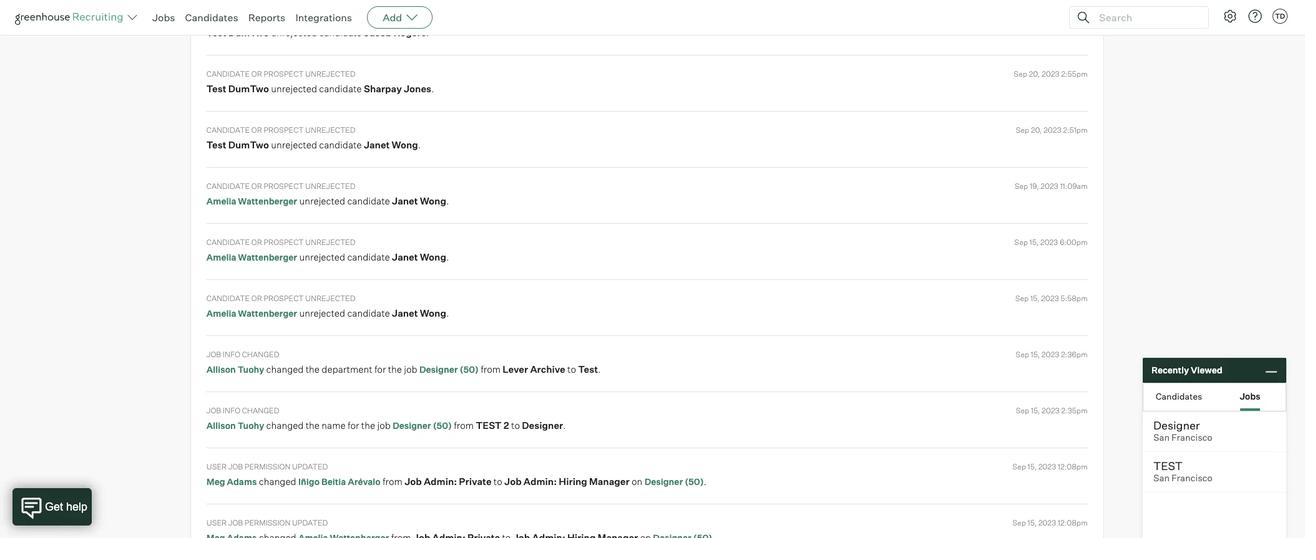 Task type: vqa. For each thing, say whether or not it's contained in the screenshot.
15, inside Sep 15, 2023 2:35Pm Allison Tuohy Changed The Name For The Job Designer (50) From Test 2 To Designer .
yes



Task type: describe. For each thing, give the bounding box(es) containing it.
job info changed for changed the name for the job
[[207, 406, 279, 416]]

designer inside 'sep 15, 2023 12:08pm meg adams changed iñigo beitia arévalo from job admin: private to job admin: hiring manager on designer (50) .'
[[645, 477, 683, 488]]

candidate for sep 15, 2023 6:00pm amelia wattenberger unrejected candidate janet wong .
[[207, 238, 250, 247]]

archive
[[530, 364, 565, 376]]

candidate for sep 19, 2023 11:09am amelia wattenberger unrejected candidate janet wong .
[[347, 196, 390, 207]]

for for name
[[348, 420, 359, 432]]

unrejected for sep 20, 2023 2:55pm test dumtwo unrejected candidate sharpay jones .
[[305, 69, 356, 78]]

prospect for sep 15, 2023 6:00pm amelia wattenberger unrejected candidate janet wong .
[[264, 238, 304, 247]]

2 permission from the top
[[245, 519, 291, 528]]

tab list containing candidates
[[1144, 384, 1286, 411]]

19,
[[1030, 181, 1039, 191]]

candidate for sep 20, 2023 2:51pm test dumtwo unrejected candidate janet wong .
[[319, 139, 362, 151]]

candidate or prospect unrejected for sep 20, 2023 2:55pm test dumtwo unrejected candidate sharpay jones .
[[207, 69, 356, 78]]

or for sep 20, 2023 2:56pm test dumtwo unrejected candidate jacob rogers .
[[251, 13, 262, 22]]

prospect for sep 20, 2023 2:51pm test dumtwo unrejected candidate janet wong .
[[264, 125, 304, 135]]

beitia
[[322, 477, 346, 488]]

sep for sep 15, 2023 6:00pm amelia wattenberger unrejected candidate janet wong .
[[1015, 238, 1028, 247]]

2:51pm
[[1063, 125, 1088, 135]]

to for test 2
[[511, 420, 520, 432]]

candidate for sep 20, 2023 2:55pm test dumtwo unrejected candidate sharpay jones .
[[207, 69, 250, 78]]

. inside the sep 15, 2023 2:35pm allison tuohy changed the name for the job designer (50) from test 2 to designer .
[[563, 420, 566, 432]]

sep for sep 20, 2023 2:51pm test dumtwo unrejected candidate janet wong .
[[1016, 125, 1029, 135]]

iñigo beitia arévalo link
[[298, 477, 381, 488]]

sep for sep 15, 2023 12:08pm meg adams changed iñigo beitia arévalo from job admin: private to job admin: hiring manager on designer (50) .
[[1013, 462, 1026, 472]]

to inside 'sep 15, 2023 12:08pm meg adams changed iñigo beitia arévalo from job admin: private to job admin: hiring manager on designer (50) .'
[[494, 476, 502, 488]]

job info changed for changed the department for the job
[[207, 350, 279, 359]]

. for sep 15, 2023 6:00pm amelia wattenberger unrejected candidate janet wong .
[[446, 252, 449, 264]]

td button
[[1273, 9, 1288, 24]]

designer (50) link for changed the name for the job
[[393, 421, 452, 431]]

unrejected for sep 15, 2023 5:58pm amelia wattenberger unrejected candidate janet wong .
[[299, 308, 345, 320]]

changed for changed the name for the job
[[242, 406, 279, 416]]

from inside 'sep 15, 2023 12:08pm meg adams changed iñigo beitia arévalo from job admin: private to job admin: hiring manager on designer (50) .'
[[383, 476, 403, 488]]

20, for sharpay jones
[[1029, 69, 1040, 78]]

2:35pm
[[1061, 406, 1088, 416]]

tuohy for changed the name for the job
[[238, 421, 264, 431]]

wong for sep 20, 2023 2:51pm test dumtwo unrejected candidate janet wong .
[[392, 139, 418, 151]]

viewed
[[1191, 365, 1223, 376]]

15, for sep 15, 2023 12:08pm
[[1028, 519, 1037, 528]]

jones
[[404, 83, 431, 95]]

11:09am
[[1060, 181, 1088, 191]]

2 user job permission updated from the top
[[207, 519, 328, 528]]

wattenberger for sep 15, 2023 5:58pm amelia wattenberger unrejected candidate janet wong .
[[238, 309, 297, 319]]

test for sharpay
[[207, 83, 226, 95]]

candidate for sep 20, 2023 2:56pm test dumtwo unrejected candidate jacob rogers .
[[319, 27, 362, 39]]

candidate or prospect unrejected for sep 20, 2023 2:56pm test dumtwo unrejected candidate jacob rogers .
[[207, 13, 356, 22]]

or for sep 19, 2023 11:09am amelia wattenberger unrejected candidate janet wong .
[[251, 181, 262, 191]]

info for changed the name for the job
[[223, 406, 240, 416]]

amelia wattenberger link for sep 15, 2023 6:00pm amelia wattenberger unrejected candidate janet wong .
[[207, 252, 297, 263]]

prospect for sep 15, 2023 5:58pm amelia wattenberger unrejected candidate janet wong .
[[264, 294, 304, 303]]

0 horizontal spatial candidates
[[185, 11, 238, 24]]

sep for sep 20, 2023 2:55pm test dumtwo unrejected candidate sharpay jones .
[[1014, 69, 1028, 78]]

2023 for sep 15, 2023 2:35pm allison tuohy changed the name for the job designer (50) from test 2 to designer .
[[1042, 406, 1060, 416]]

2 admin: from the left
[[524, 476, 557, 488]]

hiring
[[559, 476, 587, 488]]

sep 15, 2023 5:58pm amelia wattenberger unrejected candidate janet wong .
[[207, 294, 1088, 320]]

. for sep 20, 2023 2:55pm test dumtwo unrejected candidate sharpay jones .
[[431, 83, 434, 95]]

candidate for sep 15, 2023 6:00pm amelia wattenberger unrejected candidate janet wong .
[[347, 252, 390, 264]]

dumtwo for jacob
[[228, 27, 269, 39]]

the right "department"
[[388, 364, 402, 376]]

job for changed the department for the job
[[404, 364, 417, 376]]

janet for sep 15, 2023 5:58pm amelia wattenberger unrejected candidate janet wong .
[[392, 308, 418, 320]]

candidates inside tab list
[[1156, 391, 1202, 402]]

reports link
[[248, 11, 286, 24]]

sep for sep 15, 2023 5:58pm amelia wattenberger unrejected candidate janet wong .
[[1016, 294, 1029, 303]]

on
[[632, 476, 643, 488]]

the left "department"
[[306, 364, 320, 376]]

jobs inside tab list
[[1240, 391, 1261, 402]]

amelia for sep 19, 2023 11:09am amelia wattenberger unrejected candidate janet wong .
[[207, 196, 236, 207]]

2:56pm
[[1061, 13, 1088, 22]]

unrejected for sep 20, 2023 2:51pm test dumtwo unrejected candidate janet wong .
[[305, 125, 356, 135]]

changed for changed the department for the job
[[266, 364, 304, 376]]

jobs link
[[152, 11, 175, 24]]

candidate or prospect unrejected for sep 15, 2023 6:00pm amelia wattenberger unrejected candidate janet wong .
[[207, 238, 356, 247]]

sep 15, 2023 2:36pm allison tuohy changed the department for the job designer (50) from lever archive to test .
[[207, 350, 1088, 376]]

2023 for sep 20, 2023 2:55pm test dumtwo unrejected candidate sharpay jones .
[[1042, 69, 1060, 78]]

designer inside sep 15, 2023 2:36pm allison tuohy changed the department for the job designer (50) from lever archive to test .
[[419, 365, 458, 375]]

allison tuohy link for changed the name for the job
[[207, 421, 264, 431]]

1 permission from the top
[[245, 462, 291, 472]]

unrejected for sep 19, 2023 11:09am amelia wattenberger unrejected candidate janet wong .
[[305, 181, 356, 191]]

sep 15, 2023 2:35pm allison tuohy changed the name for the job designer (50) from test 2 to designer .
[[207, 406, 1088, 432]]

sep 15, 2023 6:00pm amelia wattenberger unrejected candidate janet wong .
[[207, 238, 1088, 264]]

unrejected for sep 15, 2023 5:58pm amelia wattenberger unrejected candidate janet wong .
[[305, 294, 356, 303]]

2023 for sep 15, 2023 12:08pm
[[1039, 519, 1056, 528]]

unrejected for sep 20, 2023 2:56pm test dumtwo unrejected candidate jacob rogers .
[[305, 13, 356, 22]]

adams
[[227, 477, 257, 488]]

to for lever archive
[[567, 364, 576, 376]]

sep 20, 2023 2:51pm test dumtwo unrejected candidate janet wong .
[[207, 125, 1088, 151]]

sep 20, 2023 2:56pm test dumtwo unrejected candidate jacob rogers .
[[207, 13, 1088, 39]]

sep 15, 2023 12:08pm meg adams changed iñigo beitia arévalo from job admin: private to job admin: hiring manager on designer (50) .
[[207, 462, 1088, 488]]

integrations link
[[296, 11, 352, 24]]

san for test
[[1154, 473, 1170, 484]]

candidate or prospect unrejected for sep 20, 2023 2:51pm test dumtwo unrejected candidate janet wong .
[[207, 125, 356, 135]]

recently viewed
[[1152, 365, 1223, 376]]

info for changed the department for the job
[[223, 350, 240, 359]]

unrejected for sep 20, 2023 2:56pm test dumtwo unrejected candidate jacob rogers .
[[271, 27, 317, 39]]

add
[[383, 11, 402, 24]]

sep 19, 2023 11:09am amelia wattenberger unrejected candidate janet wong .
[[207, 181, 1088, 207]]

6:00pm
[[1060, 238, 1088, 247]]

candidate for sep 20, 2023 2:56pm test dumtwo unrejected candidate jacob rogers .
[[207, 13, 250, 22]]

1 user job permission updated from the top
[[207, 462, 328, 472]]

(50) inside 'sep 15, 2023 12:08pm meg adams changed iñigo beitia arévalo from job admin: private to job admin: hiring manager on designer (50) .'
[[685, 477, 704, 488]]

wattenberger for sep 19, 2023 11:09am amelia wattenberger unrejected candidate janet wong .
[[238, 196, 297, 207]]

allison for changed the name for the job
[[207, 421, 236, 431]]

2023 for sep 15, 2023 5:58pm amelia wattenberger unrejected candidate janet wong .
[[1041, 294, 1059, 303]]

sep for sep 19, 2023 11:09am amelia wattenberger unrejected candidate janet wong .
[[1015, 181, 1028, 191]]

5:58pm
[[1061, 294, 1088, 303]]

name
[[322, 420, 346, 432]]

department
[[322, 364, 372, 376]]

lever
[[503, 364, 528, 376]]

recently
[[1152, 365, 1189, 376]]

from for test
[[454, 420, 474, 432]]



Task type: locate. For each thing, give the bounding box(es) containing it.
unrejected inside 'sep 19, 2023 11:09am amelia wattenberger unrejected candidate janet wong .'
[[299, 196, 345, 207]]

15, inside 'sep 15, 2023 6:00pm amelia wattenberger unrejected candidate janet wong .'
[[1030, 238, 1039, 247]]

san for designer
[[1154, 433, 1170, 444]]

2023 inside sep 20, 2023 2:56pm test dumtwo unrejected candidate jacob rogers .
[[1042, 13, 1060, 22]]

janet
[[364, 139, 390, 151], [392, 196, 418, 207], [392, 252, 418, 264], [392, 308, 418, 320]]

francisco inside 'designer san francisco'
[[1172, 433, 1213, 444]]

sep for sep 15, 2023 2:36pm allison tuohy changed the department for the job designer (50) from lever archive to test .
[[1016, 350, 1029, 359]]

amelia inside sep 15, 2023 5:58pm amelia wattenberger unrejected candidate janet wong .
[[207, 309, 236, 319]]

designer inside 'designer san francisco'
[[1154, 419, 1200, 433]]

4 or from the top
[[251, 181, 262, 191]]

2 vertical spatial wattenberger
[[238, 309, 297, 319]]

candidate or prospect unrejected for sep 19, 2023 11:09am amelia wattenberger unrejected candidate janet wong .
[[207, 181, 356, 191]]

sep for sep 15, 2023 12:08pm
[[1013, 519, 1026, 528]]

unrejected for sep 19, 2023 11:09am amelia wattenberger unrejected candidate janet wong .
[[299, 196, 345, 207]]

20, left 2:51pm
[[1031, 125, 1042, 135]]

2 allison tuohy link from the top
[[207, 421, 264, 431]]

. inside sep 20, 2023 2:51pm test dumtwo unrejected candidate janet wong .
[[418, 139, 421, 151]]

sep for sep 15, 2023 2:35pm allison tuohy changed the name for the job designer (50) from test 2 to designer .
[[1016, 406, 1030, 416]]

test inside the sep 15, 2023 2:35pm allison tuohy changed the name for the job designer (50) from test 2 to designer .
[[476, 420, 502, 432]]

candidates
[[185, 11, 238, 24], [1156, 391, 1202, 402]]

amelia inside 'sep 19, 2023 11:09am amelia wattenberger unrejected candidate janet wong .'
[[207, 196, 236, 207]]

15, for sep 15, 2023 12:08pm meg adams changed iñigo beitia arévalo from job admin: private to job admin: hiring manager on designer (50) .
[[1028, 462, 1037, 472]]

permission down adams
[[245, 519, 291, 528]]

to right 2
[[511, 420, 520, 432]]

san inside 'designer san francisco'
[[1154, 433, 1170, 444]]

3 wattenberger from the top
[[238, 309, 297, 319]]

12:08pm for sep 15, 2023 12:08pm
[[1058, 519, 1088, 528]]

20, inside sep 20, 2023 2:56pm test dumtwo unrejected candidate jacob rogers .
[[1029, 13, 1040, 22]]

2023 for sep 15, 2023 12:08pm meg adams changed iñigo beitia arévalo from job admin: private to job admin: hiring manager on designer (50) .
[[1039, 462, 1056, 472]]

2 amelia wattenberger link from the top
[[207, 252, 297, 263]]

3 dumtwo from the top
[[228, 139, 269, 151]]

dumtwo inside sep 20, 2023 2:56pm test dumtwo unrejected candidate jacob rogers .
[[228, 27, 269, 39]]

amelia wattenberger link for sep 15, 2023 5:58pm amelia wattenberger unrejected candidate janet wong .
[[207, 309, 297, 319]]

for inside sep 15, 2023 2:36pm allison tuohy changed the department for the job designer (50) from lever archive to test .
[[374, 364, 386, 376]]

2 info from the top
[[223, 406, 240, 416]]

candidate inside sep 20, 2023 2:56pm test dumtwo unrejected candidate jacob rogers .
[[319, 27, 362, 39]]

1 vertical spatial san
[[1154, 473, 1170, 484]]

to inside the sep 15, 2023 2:35pm allison tuohy changed the name for the job designer (50) from test 2 to designer .
[[511, 420, 520, 432]]

wong inside 'sep 15, 2023 6:00pm amelia wattenberger unrejected candidate janet wong .'
[[420, 252, 446, 264]]

test for janet
[[207, 139, 226, 151]]

sep inside 'sep 19, 2023 11:09am amelia wattenberger unrejected candidate janet wong .'
[[1015, 181, 1028, 191]]

prospect for sep 20, 2023 2:56pm test dumtwo unrejected candidate jacob rogers .
[[264, 13, 304, 22]]

5 or from the top
[[251, 238, 262, 247]]

1 vertical spatial allison tuohy link
[[207, 421, 264, 431]]

greenhouse recruiting image
[[15, 10, 127, 25]]

1 allison tuohy link from the top
[[207, 365, 264, 375]]

1 horizontal spatial candidates
[[1156, 391, 1202, 402]]

wattenberger for sep 15, 2023 6:00pm amelia wattenberger unrejected candidate janet wong .
[[238, 252, 297, 263]]

janet for sep 15, 2023 6:00pm amelia wattenberger unrejected candidate janet wong .
[[392, 252, 418, 264]]

2 horizontal spatial to
[[567, 364, 576, 376]]

2 vertical spatial (50)
[[685, 477, 704, 488]]

0 horizontal spatial test
[[476, 420, 502, 432]]

designer
[[419, 365, 458, 375], [1154, 419, 1200, 433], [522, 420, 563, 432], [393, 421, 431, 431], [645, 477, 683, 488]]

0 horizontal spatial job
[[405, 476, 422, 488]]

sep inside sep 20, 2023 2:51pm test dumtwo unrejected candidate janet wong .
[[1016, 125, 1029, 135]]

5 candidate from the top
[[207, 238, 250, 247]]

0 vertical spatial to
[[567, 364, 576, 376]]

wattenberger inside 'sep 19, 2023 11:09am amelia wattenberger unrejected candidate janet wong .'
[[238, 196, 297, 207]]

for
[[374, 364, 386, 376], [348, 420, 359, 432]]

designer (50) link
[[419, 365, 479, 375], [393, 421, 452, 431], [645, 477, 704, 488]]

francisco down 'designer san francisco'
[[1172, 473, 1213, 484]]

or for sep 20, 2023 2:55pm test dumtwo unrejected candidate sharpay jones .
[[251, 69, 262, 78]]

15, for sep 15, 2023 2:35pm allison tuohy changed the name for the job designer (50) from test 2 to designer .
[[1031, 406, 1040, 416]]

2
[[504, 420, 509, 432]]

test for jacob
[[207, 27, 226, 39]]

candidate for sep 19, 2023 11:09am amelia wattenberger unrejected candidate janet wong .
[[207, 181, 250, 191]]

15, for sep 15, 2023 6:00pm amelia wattenberger unrejected candidate janet wong .
[[1030, 238, 1039, 247]]

0 vertical spatial for
[[374, 364, 386, 376]]

amelia inside 'sep 15, 2023 6:00pm amelia wattenberger unrejected candidate janet wong .'
[[207, 252, 236, 263]]

test
[[207, 27, 226, 39], [207, 83, 226, 95], [207, 139, 226, 151], [578, 364, 598, 376]]

san
[[1154, 433, 1170, 444], [1154, 473, 1170, 484]]

candidate for sep 20, 2023 2:55pm test dumtwo unrejected candidate sharpay jones .
[[319, 83, 362, 95]]

1 updated from the top
[[292, 462, 328, 472]]

prospect for sep 20, 2023 2:55pm test dumtwo unrejected candidate sharpay jones .
[[264, 69, 304, 78]]

2023 for sep 15, 2023 2:36pm allison tuohy changed the department for the job designer (50) from lever archive to test .
[[1042, 350, 1060, 359]]

0 vertical spatial 20,
[[1029, 13, 1040, 22]]

test inside sep 15, 2023 2:36pm allison tuohy changed the department for the job designer (50) from lever archive to test .
[[578, 364, 598, 376]]

0 vertical spatial changed
[[242, 350, 279, 359]]

1 vertical spatial dumtwo
[[228, 83, 269, 95]]

td
[[1275, 12, 1285, 21]]

user up meg
[[207, 462, 227, 472]]

0 horizontal spatial job
[[377, 420, 391, 432]]

for right name
[[348, 420, 359, 432]]

2 francisco from the top
[[1172, 473, 1213, 484]]

changed for changed the name for the job
[[266, 420, 304, 432]]

1 vertical spatial 20,
[[1029, 69, 1040, 78]]

wong for sep 15, 2023 5:58pm amelia wattenberger unrejected candidate janet wong .
[[420, 308, 446, 320]]

1 candidate or prospect unrejected from the top
[[207, 13, 356, 22]]

job info changed
[[207, 350, 279, 359], [207, 406, 279, 416]]

1 horizontal spatial admin:
[[524, 476, 557, 488]]

permission
[[245, 462, 291, 472], [245, 519, 291, 528]]

san down 'designer san francisco'
[[1154, 473, 1170, 484]]

prospect for sep 19, 2023 11:09am amelia wattenberger unrejected candidate janet wong .
[[264, 181, 304, 191]]

changed
[[242, 350, 279, 359], [242, 406, 279, 416]]

wattenberger inside sep 15, 2023 5:58pm amelia wattenberger unrejected candidate janet wong .
[[238, 309, 297, 319]]

3 or from the top
[[251, 125, 262, 135]]

3 amelia wattenberger link from the top
[[207, 309, 297, 319]]

unrejected for sep 20, 2023 2:51pm test dumtwo unrejected candidate janet wong .
[[271, 139, 317, 151]]

. inside sep 20, 2023 2:56pm test dumtwo unrejected candidate jacob rogers .
[[426, 27, 429, 39]]

amelia wattenberger link for sep 19, 2023 11:09am amelia wattenberger unrejected candidate janet wong .
[[207, 196, 297, 207]]

sep inside sep 20, 2023 2:55pm test dumtwo unrejected candidate sharpay jones .
[[1014, 69, 1028, 78]]

admin:
[[424, 476, 457, 488], [524, 476, 557, 488]]

5 candidate or prospect unrejected from the top
[[207, 238, 356, 247]]

admin: left private on the left bottom of page
[[424, 476, 457, 488]]

san up test san francisco
[[1154, 433, 1170, 444]]

4 candidate from the top
[[207, 181, 250, 191]]

12:08pm
[[1058, 462, 1088, 472], [1058, 519, 1088, 528]]

job
[[405, 476, 422, 488], [504, 476, 522, 488]]

0 vertical spatial jobs
[[152, 11, 175, 24]]

jobs
[[152, 11, 175, 24], [1240, 391, 1261, 402]]

1 horizontal spatial job
[[504, 476, 522, 488]]

test inside sep 20, 2023 2:55pm test dumtwo unrejected candidate sharpay jones .
[[207, 83, 226, 95]]

wattenberger inside 'sep 15, 2023 6:00pm amelia wattenberger unrejected candidate janet wong .'
[[238, 252, 297, 263]]

0 vertical spatial info
[[223, 350, 240, 359]]

2 allison from the top
[[207, 421, 236, 431]]

sep inside sep 20, 2023 2:56pm test dumtwo unrejected candidate jacob rogers .
[[1014, 13, 1027, 22]]

integrations
[[296, 11, 352, 24]]

wong inside sep 15, 2023 5:58pm amelia wattenberger unrejected candidate janet wong .
[[420, 308, 446, 320]]

2 san from the top
[[1154, 473, 1170, 484]]

1 vertical spatial user
[[207, 519, 227, 528]]

job inside the sep 15, 2023 2:35pm allison tuohy changed the name for the job designer (50) from test 2 to designer .
[[377, 420, 391, 432]]

1 horizontal spatial to
[[511, 420, 520, 432]]

1 vertical spatial changed
[[242, 406, 279, 416]]

1 or from the top
[[251, 13, 262, 22]]

0 vertical spatial amelia
[[207, 196, 236, 207]]

2023 inside sep 15, 2023 5:58pm amelia wattenberger unrejected candidate janet wong .
[[1041, 294, 1059, 303]]

6 unrejected from the top
[[305, 294, 356, 303]]

2:36pm
[[1061, 350, 1088, 359]]

candidate for sep 20, 2023 2:51pm test dumtwo unrejected candidate janet wong .
[[207, 125, 250, 135]]

6 candidate from the top
[[207, 294, 250, 303]]

janet inside sep 20, 2023 2:51pm test dumtwo unrejected candidate janet wong .
[[364, 139, 390, 151]]

changed
[[266, 364, 304, 376], [266, 420, 304, 432], [259, 476, 296, 488]]

prospect
[[264, 13, 304, 22], [264, 69, 304, 78], [264, 125, 304, 135], [264, 181, 304, 191], [264, 238, 304, 247], [264, 294, 304, 303]]

wong
[[392, 139, 418, 151], [420, 196, 446, 207], [420, 252, 446, 264], [420, 308, 446, 320]]

janet inside 'sep 15, 2023 6:00pm amelia wattenberger unrejected candidate janet wong .'
[[392, 252, 418, 264]]

tuohy inside sep 15, 2023 2:36pm allison tuohy changed the department for the job designer (50) from lever archive to test .
[[238, 365, 264, 375]]

allison for changed the department for the job
[[207, 365, 236, 375]]

job
[[404, 364, 417, 376], [377, 420, 391, 432]]

sep for sep 20, 2023 2:56pm test dumtwo unrejected candidate jacob rogers .
[[1014, 13, 1027, 22]]

2 vertical spatial amelia wattenberger link
[[207, 309, 297, 319]]

2023 inside sep 15, 2023 2:36pm allison tuohy changed the department for the job designer (50) from lever archive to test .
[[1042, 350, 1060, 359]]

2 12:08pm from the top
[[1058, 519, 1088, 528]]

updated
[[292, 462, 328, 472], [292, 519, 328, 528]]

wong inside 'sep 19, 2023 11:09am amelia wattenberger unrejected candidate janet wong .'
[[420, 196, 446, 207]]

unrejected
[[305, 13, 356, 22], [305, 69, 356, 78], [305, 125, 356, 135], [305, 181, 356, 191], [305, 238, 356, 247], [305, 294, 356, 303]]

2023 inside 'sep 15, 2023 12:08pm meg adams changed iñigo beitia arévalo from job admin: private to job admin: hiring manager on designer (50) .'
[[1039, 462, 1056, 472]]

3 amelia from the top
[[207, 309, 236, 319]]

1 san from the top
[[1154, 433, 1170, 444]]

2 dumtwo from the top
[[228, 83, 269, 95]]

2 amelia from the top
[[207, 252, 236, 263]]

1 vertical spatial francisco
[[1172, 473, 1213, 484]]

reports
[[248, 11, 286, 24]]

from left 2
[[454, 420, 474, 432]]

janet for sep 19, 2023 11:09am amelia wattenberger unrejected candidate janet wong .
[[392, 196, 418, 207]]

0 vertical spatial updated
[[292, 462, 328, 472]]

from inside the sep 15, 2023 2:35pm allison tuohy changed the name for the job designer (50) from test 2 to designer .
[[454, 420, 474, 432]]

sep
[[1014, 13, 1027, 22], [1014, 69, 1028, 78], [1016, 125, 1029, 135], [1015, 181, 1028, 191], [1015, 238, 1028, 247], [1016, 294, 1029, 303], [1016, 350, 1029, 359], [1016, 406, 1030, 416], [1013, 462, 1026, 472], [1013, 519, 1026, 528]]

2023 inside sep 20, 2023 2:51pm test dumtwo unrejected candidate janet wong .
[[1044, 125, 1062, 135]]

test left 2
[[476, 420, 502, 432]]

test inside test san francisco
[[1154, 459, 1183, 473]]

0 horizontal spatial for
[[348, 420, 359, 432]]

12:08pm inside 'sep 15, 2023 12:08pm meg adams changed iñigo beitia arévalo from job admin: private to job admin: hiring manager on designer (50) .'
[[1058, 462, 1088, 472]]

sep 20, 2023 2:55pm test dumtwo unrejected candidate sharpay jones .
[[207, 69, 1088, 95]]

meg
[[207, 477, 225, 488]]

3 unrejected from the top
[[305, 125, 356, 135]]

15, inside sep 15, 2023 5:58pm amelia wattenberger unrejected candidate janet wong .
[[1031, 294, 1040, 303]]

1 prospect from the top
[[264, 13, 304, 22]]

to
[[567, 364, 576, 376], [511, 420, 520, 432], [494, 476, 502, 488]]

candidate or prospect unrejected
[[207, 13, 356, 22], [207, 69, 356, 78], [207, 125, 356, 135], [207, 181, 356, 191], [207, 238, 356, 247], [207, 294, 356, 303]]

2023 inside 'sep 19, 2023 11:09am amelia wattenberger unrejected candidate janet wong .'
[[1041, 181, 1059, 191]]

2 user from the top
[[207, 519, 227, 528]]

allison tuohy link
[[207, 365, 264, 375], [207, 421, 264, 431]]

1 vertical spatial job
[[377, 420, 391, 432]]

2 vertical spatial from
[[383, 476, 403, 488]]

1 vertical spatial updated
[[292, 519, 328, 528]]

2 vertical spatial amelia
[[207, 309, 236, 319]]

20, inside sep 20, 2023 2:55pm test dumtwo unrejected candidate sharpay jones .
[[1029, 69, 1040, 78]]

candidates right jobs link
[[185, 11, 238, 24]]

unrejected inside 'sep 15, 2023 6:00pm amelia wattenberger unrejected candidate janet wong .'
[[299, 252, 345, 264]]

for right "department"
[[374, 364, 386, 376]]

unrejected
[[271, 27, 317, 39], [271, 83, 317, 95], [271, 139, 317, 151], [299, 196, 345, 207], [299, 252, 345, 264], [299, 308, 345, 320]]

0 vertical spatial francisco
[[1172, 433, 1213, 444]]

1 vertical spatial for
[[348, 420, 359, 432]]

1 admin: from the left
[[424, 476, 457, 488]]

2 horizontal spatial (50)
[[685, 477, 704, 488]]

changed inside 'sep 15, 2023 12:08pm meg adams changed iñigo beitia arévalo from job admin: private to job admin: hiring manager on designer (50) .'
[[259, 476, 296, 488]]

from inside sep 15, 2023 2:36pm allison tuohy changed the department for the job designer (50) from lever archive to test .
[[481, 364, 501, 376]]

user down meg
[[207, 519, 227, 528]]

0 vertical spatial amelia wattenberger link
[[207, 196, 297, 207]]

updated up iñigo
[[292, 462, 328, 472]]

francisco
[[1172, 433, 1213, 444], [1172, 473, 1213, 484]]

from for lever
[[481, 364, 501, 376]]

test inside sep 20, 2023 2:51pm test dumtwo unrejected candidate janet wong .
[[207, 139, 226, 151]]

(50) inside sep 15, 2023 2:36pm allison tuohy changed the department for the job designer (50) from lever archive to test .
[[460, 365, 479, 375]]

15, inside the sep 15, 2023 2:35pm allison tuohy changed the name for the job designer (50) from test 2 to designer .
[[1031, 406, 1040, 416]]

or for sep 15, 2023 6:00pm amelia wattenberger unrejected candidate janet wong .
[[251, 238, 262, 247]]

0 vertical spatial changed
[[266, 364, 304, 376]]

15, for sep 15, 2023 5:58pm amelia wattenberger unrejected candidate janet wong .
[[1031, 294, 1040, 303]]

0 vertical spatial tuohy
[[238, 365, 264, 375]]

or
[[251, 13, 262, 22], [251, 69, 262, 78], [251, 125, 262, 135], [251, 181, 262, 191], [251, 238, 262, 247], [251, 294, 262, 303]]

sep inside 'sep 15, 2023 12:08pm meg adams changed iñigo beitia arévalo from job admin: private to job admin: hiring manager on designer (50) .'
[[1013, 462, 1026, 472]]

user job permission updated up adams
[[207, 462, 328, 472]]

. inside 'sep 15, 2023 6:00pm amelia wattenberger unrejected candidate janet wong .'
[[446, 252, 449, 264]]

changed left name
[[266, 420, 304, 432]]

2 tuohy from the top
[[238, 421, 264, 431]]

3 candidate or prospect unrejected from the top
[[207, 125, 356, 135]]

1 unrejected from the top
[[305, 13, 356, 22]]

job right private on the left bottom of page
[[504, 476, 522, 488]]

20,
[[1029, 13, 1040, 22], [1029, 69, 1040, 78], [1031, 125, 1042, 135]]

1 horizontal spatial for
[[374, 364, 386, 376]]

candidates link
[[185, 11, 238, 24]]

2023 for sep 20, 2023 2:51pm test dumtwo unrejected candidate janet wong .
[[1044, 125, 1062, 135]]

0 vertical spatial designer (50) link
[[419, 365, 479, 375]]

2 candidate from the top
[[207, 69, 250, 78]]

tuohy for changed the department for the job
[[238, 365, 264, 375]]

job inside sep 15, 2023 2:36pm allison tuohy changed the department for the job designer (50) from lever archive to test .
[[404, 364, 417, 376]]

1 vertical spatial info
[[223, 406, 240, 416]]

. inside 'sep 19, 2023 11:09am amelia wattenberger unrejected candidate janet wong .'
[[446, 196, 449, 207]]

permission up adams
[[245, 462, 291, 472]]

changed inside the sep 15, 2023 2:35pm allison tuohy changed the name for the job designer (50) from test 2 to designer .
[[266, 420, 304, 432]]

changed inside sep 15, 2023 2:36pm allison tuohy changed the department for the job designer (50) from lever archive to test .
[[266, 364, 304, 376]]

unrejected inside sep 15, 2023 5:58pm amelia wattenberger unrejected candidate janet wong .
[[299, 308, 345, 320]]

2 vertical spatial designer (50) link
[[645, 477, 704, 488]]

candidate inside sep 20, 2023 2:51pm test dumtwo unrejected candidate janet wong .
[[319, 139, 362, 151]]

tuohy inside the sep 15, 2023 2:35pm allison tuohy changed the name for the job designer (50) from test 2 to designer .
[[238, 421, 264, 431]]

candidate inside sep 20, 2023 2:55pm test dumtwo unrejected candidate sharpay jones .
[[319, 83, 362, 95]]

. inside sep 20, 2023 2:55pm test dumtwo unrejected candidate sharpay jones .
[[431, 83, 434, 95]]

2023 for sep 19, 2023 11:09am amelia wattenberger unrejected candidate janet wong .
[[1041, 181, 1059, 191]]

2023 inside the sep 15, 2023 2:35pm allison tuohy changed the name for the job designer (50) from test 2 to designer .
[[1042, 406, 1060, 416]]

for for department
[[374, 364, 386, 376]]

2 job from the left
[[504, 476, 522, 488]]

1 changed from the top
[[242, 350, 279, 359]]

20, left 2:55pm
[[1029, 69, 1040, 78]]

(50)
[[460, 365, 479, 375], [433, 421, 452, 431], [685, 477, 704, 488]]

dumtwo inside sep 20, 2023 2:55pm test dumtwo unrejected candidate sharpay jones .
[[228, 83, 269, 95]]

6 prospect from the top
[[264, 294, 304, 303]]

job right arévalo
[[405, 476, 422, 488]]

0 horizontal spatial admin:
[[424, 476, 457, 488]]

candidate inside sep 15, 2023 5:58pm amelia wattenberger unrejected candidate janet wong .
[[347, 308, 390, 320]]

rogers
[[394, 27, 426, 39]]

candidate inside 'sep 15, 2023 6:00pm amelia wattenberger unrejected candidate janet wong .'
[[347, 252, 390, 264]]

20, inside sep 20, 2023 2:51pm test dumtwo unrejected candidate janet wong .
[[1031, 125, 1042, 135]]

info
[[223, 350, 240, 359], [223, 406, 240, 416]]

0 horizontal spatial jobs
[[152, 11, 175, 24]]

1 amelia from the top
[[207, 196, 236, 207]]

1 horizontal spatial job
[[404, 364, 417, 376]]

2 updated from the top
[[292, 519, 328, 528]]

designer san francisco
[[1154, 419, 1213, 444]]

15, inside sep 15, 2023 2:36pm allison tuohy changed the department for the job designer (50) from lever archive to test .
[[1031, 350, 1040, 359]]

1 francisco from the top
[[1172, 433, 1213, 444]]

. for sep 20, 2023 2:56pm test dumtwo unrejected candidate jacob rogers .
[[426, 27, 429, 39]]

0 vertical spatial dumtwo
[[228, 27, 269, 39]]

1 vertical spatial test
[[1154, 459, 1183, 473]]

2 candidate or prospect unrejected from the top
[[207, 69, 356, 78]]

1 horizontal spatial (50)
[[460, 365, 479, 375]]

0 vertical spatial allison
[[207, 365, 236, 375]]

user
[[207, 462, 227, 472], [207, 519, 227, 528]]

0 vertical spatial 12:08pm
[[1058, 462, 1088, 472]]

(50) inside the sep 15, 2023 2:35pm allison tuohy changed the name for the job designer (50) from test 2 to designer .
[[433, 421, 452, 431]]

candidate inside 'sep 19, 2023 11:09am amelia wattenberger unrejected candidate janet wong .'
[[347, 196, 390, 207]]

changed left iñigo
[[259, 476, 296, 488]]

6 or from the top
[[251, 294, 262, 303]]

1 vertical spatial permission
[[245, 519, 291, 528]]

changed left "department"
[[266, 364, 304, 376]]

1 vertical spatial allison
[[207, 421, 236, 431]]

. inside sep 15, 2023 2:36pm allison tuohy changed the department for the job designer (50) from lever archive to test .
[[598, 364, 601, 376]]

2 vertical spatial to
[[494, 476, 502, 488]]

20, left 2:56pm
[[1029, 13, 1040, 22]]

2023 inside 'sep 15, 2023 6:00pm amelia wattenberger unrejected candidate janet wong .'
[[1040, 238, 1058, 247]]

amelia wattenberger link
[[207, 196, 297, 207], [207, 252, 297, 263], [207, 309, 297, 319]]

unrejected for sep 15, 2023 6:00pm amelia wattenberger unrejected candidate janet wong .
[[299, 252, 345, 264]]

updated down iñigo
[[292, 519, 328, 528]]

unrejected for sep 15, 2023 6:00pm amelia wattenberger unrejected candidate janet wong .
[[305, 238, 356, 247]]

1 vertical spatial to
[[511, 420, 520, 432]]

2023 for sep 15, 2023 6:00pm amelia wattenberger unrejected candidate janet wong .
[[1040, 238, 1058, 247]]

2:55pm
[[1061, 69, 1088, 78]]

2 vertical spatial changed
[[259, 476, 296, 488]]

from right arévalo
[[383, 476, 403, 488]]

amelia for sep 15, 2023 6:00pm amelia wattenberger unrejected candidate janet wong .
[[207, 252, 236, 263]]

1 job from the left
[[405, 476, 422, 488]]

1 candidate from the top
[[207, 13, 250, 22]]

from
[[481, 364, 501, 376], [454, 420, 474, 432], [383, 476, 403, 488]]

unrejected inside sep 20, 2023 2:55pm test dumtwo unrejected candidate sharpay jones .
[[271, 83, 317, 95]]

or for sep 20, 2023 2:51pm test dumtwo unrejected candidate janet wong .
[[251, 125, 262, 135]]

francisco up test san francisco
[[1172, 433, 1213, 444]]

2 prospect from the top
[[264, 69, 304, 78]]

sharpay
[[364, 83, 402, 95]]

tab list
[[1144, 384, 1286, 411]]

0 vertical spatial job
[[404, 364, 417, 376]]

0 vertical spatial permission
[[245, 462, 291, 472]]

candidate for sep 15, 2023 5:58pm amelia wattenberger unrejected candidate janet wong .
[[207, 294, 250, 303]]

sep inside sep 15, 2023 2:36pm allison tuohy changed the department for the job designer (50) from lever archive to test .
[[1016, 350, 1029, 359]]

0 vertical spatial user
[[207, 462, 227, 472]]

. for sep 15, 2023 5:58pm amelia wattenberger unrejected candidate janet wong .
[[446, 308, 449, 320]]

unrejected for sep 20, 2023 2:55pm test dumtwo unrejected candidate sharpay jones .
[[271, 83, 317, 95]]

iñigo
[[298, 477, 320, 488]]

2 or from the top
[[251, 69, 262, 78]]

1 amelia wattenberger link from the top
[[207, 196, 297, 207]]

configure image
[[1223, 9, 1238, 24]]

amelia
[[207, 196, 236, 207], [207, 252, 236, 263], [207, 309, 236, 319]]

sep inside sep 15, 2023 5:58pm amelia wattenberger unrejected candidate janet wong .
[[1016, 294, 1029, 303]]

1 vertical spatial designer (50) link
[[393, 421, 452, 431]]

allison inside the sep 15, 2023 2:35pm allison tuohy changed the name for the job designer (50) from test 2 to designer .
[[207, 421, 236, 431]]

amelia for sep 15, 2023 5:58pm amelia wattenberger unrejected candidate janet wong .
[[207, 309, 236, 319]]

2 horizontal spatial from
[[481, 364, 501, 376]]

the right name
[[361, 420, 375, 432]]

from left lever
[[481, 364, 501, 376]]

. inside 'sep 15, 2023 12:08pm meg adams changed iñigo beitia arévalo from job admin: private to job admin: hiring manager on designer (50) .'
[[704, 476, 707, 488]]

test inside sep 20, 2023 2:56pm test dumtwo unrejected candidate jacob rogers .
[[207, 27, 226, 39]]

candidate
[[207, 13, 250, 22], [207, 69, 250, 78], [207, 125, 250, 135], [207, 181, 250, 191], [207, 238, 250, 247], [207, 294, 250, 303]]

test
[[476, 420, 502, 432], [1154, 459, 1183, 473]]

20, for jacob rogers
[[1029, 13, 1040, 22]]

15, inside 'sep 15, 2023 12:08pm meg adams changed iñigo beitia arévalo from job admin: private to job admin: hiring manager on designer (50) .'
[[1028, 462, 1037, 472]]

5 unrejected from the top
[[305, 238, 356, 247]]

candidate
[[319, 27, 362, 39], [319, 83, 362, 95], [319, 139, 362, 151], [347, 196, 390, 207], [347, 252, 390, 264], [347, 308, 390, 320]]

(50) for test 2
[[433, 421, 452, 431]]

15, for sep 15, 2023 2:36pm allison tuohy changed the department for the job designer (50) from lever archive to test .
[[1031, 350, 1040, 359]]

1 horizontal spatial jobs
[[1240, 391, 1261, 402]]

wattenberger
[[238, 196, 297, 207], [238, 252, 297, 263], [238, 309, 297, 319]]

wong for sep 15, 2023 6:00pm amelia wattenberger unrejected candidate janet wong .
[[420, 252, 446, 264]]

2023 inside sep 20, 2023 2:55pm test dumtwo unrejected candidate sharpay jones .
[[1042, 69, 1060, 78]]

wong inside sep 20, 2023 2:51pm test dumtwo unrejected candidate janet wong .
[[392, 139, 418, 151]]

0 vertical spatial from
[[481, 364, 501, 376]]

0 horizontal spatial from
[[383, 476, 403, 488]]

test down 'designer san francisco'
[[1154, 459, 1183, 473]]

0 vertical spatial allison tuohy link
[[207, 365, 264, 375]]

0 vertical spatial san
[[1154, 433, 1170, 444]]

20, for janet wong
[[1031, 125, 1042, 135]]

0 vertical spatial candidates
[[185, 11, 238, 24]]

allison inside sep 15, 2023 2:36pm allison tuohy changed the department for the job designer (50) from lever archive to test .
[[207, 365, 236, 375]]

dumtwo for sharpay
[[228, 83, 269, 95]]

1 horizontal spatial from
[[454, 420, 474, 432]]

tuohy
[[238, 365, 264, 375], [238, 421, 264, 431]]

4 candidate or prospect unrejected from the top
[[207, 181, 356, 191]]

12:08pm for sep 15, 2023 12:08pm meg adams changed iñigo beitia arévalo from job admin: private to job admin: hiring manager on designer (50) .
[[1058, 462, 1088, 472]]

1 vertical spatial candidates
[[1156, 391, 1202, 402]]

1 vertical spatial amelia wattenberger link
[[207, 252, 297, 263]]

the left name
[[306, 420, 320, 432]]

0 vertical spatial wattenberger
[[238, 196, 297, 207]]

sep 15, 2023 12:08pm
[[1013, 519, 1088, 528]]

1 vertical spatial (50)
[[433, 421, 452, 431]]

francisco inside test san francisco
[[1172, 473, 1213, 484]]

wong for sep 19, 2023 11:09am amelia wattenberger unrejected candidate janet wong .
[[420, 196, 446, 207]]

. for sep 19, 2023 11:09am amelia wattenberger unrejected candidate janet wong .
[[446, 196, 449, 207]]

. for sep 20, 2023 2:51pm test dumtwo unrejected candidate janet wong .
[[418, 139, 421, 151]]

admin: left the hiring
[[524, 476, 557, 488]]

0 vertical spatial (50)
[[460, 365, 479, 375]]

td button
[[1270, 6, 1290, 26]]

jacob
[[364, 27, 392, 39]]

candidates down recently viewed
[[1156, 391, 1202, 402]]

1 job info changed from the top
[[207, 350, 279, 359]]

to right private on the left bottom of page
[[494, 476, 502, 488]]

janet inside sep 15, 2023 5:58pm amelia wattenberger unrejected candidate janet wong .
[[392, 308, 418, 320]]

candidate for sep 15, 2023 5:58pm amelia wattenberger unrejected candidate janet wong .
[[347, 308, 390, 320]]

francisco for test
[[1172, 473, 1213, 484]]

arévalo
[[348, 477, 381, 488]]

(50) for lever archive
[[460, 365, 479, 375]]

1 12:08pm from the top
[[1058, 462, 1088, 472]]

0 vertical spatial test
[[476, 420, 502, 432]]

0 vertical spatial job info changed
[[207, 350, 279, 359]]

1 vertical spatial user job permission updated
[[207, 519, 328, 528]]

2 job info changed from the top
[[207, 406, 279, 416]]

the
[[306, 364, 320, 376], [388, 364, 402, 376], [306, 420, 320, 432], [361, 420, 375, 432]]

janet inside 'sep 19, 2023 11:09am amelia wattenberger unrejected candidate janet wong .'
[[392, 196, 418, 207]]

1 vertical spatial tuohy
[[238, 421, 264, 431]]

sep inside the sep 15, 2023 2:35pm allison tuohy changed the name for the job designer (50) from test 2 to designer .
[[1016, 406, 1030, 416]]

2 changed from the top
[[242, 406, 279, 416]]

. inside sep 15, 2023 5:58pm amelia wattenberger unrejected candidate janet wong .
[[446, 308, 449, 320]]

to right archive
[[567, 364, 576, 376]]

unrejected inside sep 20, 2023 2:56pm test dumtwo unrejected candidate jacob rogers .
[[271, 27, 317, 39]]

private
[[459, 476, 492, 488]]

sep inside 'sep 15, 2023 6:00pm amelia wattenberger unrejected candidate janet wong .'
[[1015, 238, 1028, 247]]

san inside test san francisco
[[1154, 473, 1170, 484]]

job
[[207, 350, 221, 359], [207, 406, 221, 416], [228, 462, 243, 472], [228, 519, 243, 528]]

1 vertical spatial amelia
[[207, 252, 236, 263]]

5 prospect from the top
[[264, 238, 304, 247]]

user job permission updated down adams
[[207, 519, 328, 528]]

2 vertical spatial 20,
[[1031, 125, 1042, 135]]

6 candidate or prospect unrejected from the top
[[207, 294, 356, 303]]

15,
[[1030, 238, 1039, 247], [1031, 294, 1040, 303], [1031, 350, 1040, 359], [1031, 406, 1040, 416], [1028, 462, 1037, 472], [1028, 519, 1037, 528]]

2 vertical spatial dumtwo
[[228, 139, 269, 151]]

.
[[426, 27, 429, 39], [431, 83, 434, 95], [418, 139, 421, 151], [446, 196, 449, 207], [446, 252, 449, 264], [446, 308, 449, 320], [598, 364, 601, 376], [563, 420, 566, 432], [704, 476, 707, 488]]

1 user from the top
[[207, 462, 227, 472]]

to inside sep 15, 2023 2:36pm allison tuohy changed the department for the job designer (50) from lever archive to test .
[[567, 364, 576, 376]]

1 vertical spatial job info changed
[[207, 406, 279, 416]]

0 horizontal spatial to
[[494, 476, 502, 488]]

1 vertical spatial jobs
[[1240, 391, 1261, 402]]

designer (50) link for changed the department for the job
[[419, 365, 479, 375]]

1 tuohy from the top
[[238, 365, 264, 375]]

1 wattenberger from the top
[[238, 196, 297, 207]]

1 vertical spatial from
[[454, 420, 474, 432]]

dumtwo
[[228, 27, 269, 39], [228, 83, 269, 95], [228, 139, 269, 151]]

1 info from the top
[[223, 350, 240, 359]]

1 vertical spatial changed
[[266, 420, 304, 432]]

0 horizontal spatial (50)
[[433, 421, 452, 431]]

1 dumtwo from the top
[[228, 27, 269, 39]]

job for changed the name for the job
[[377, 420, 391, 432]]

4 unrejected from the top
[[305, 181, 356, 191]]

1 allison from the top
[[207, 365, 236, 375]]

dumtwo inside sep 20, 2023 2:51pm test dumtwo unrejected candidate janet wong .
[[228, 139, 269, 151]]

francisco for designer
[[1172, 433, 1213, 444]]

test san francisco
[[1154, 459, 1213, 484]]

for inside the sep 15, 2023 2:35pm allison tuohy changed the name for the job designer (50) from test 2 to designer .
[[348, 420, 359, 432]]

4 prospect from the top
[[264, 181, 304, 191]]

add button
[[367, 6, 433, 29]]

2 unrejected from the top
[[305, 69, 356, 78]]

meg adams link
[[207, 477, 257, 488]]

dumtwo for janet
[[228, 139, 269, 151]]

1 vertical spatial wattenberger
[[238, 252, 297, 263]]

2 wattenberger from the top
[[238, 252, 297, 263]]

1 vertical spatial 12:08pm
[[1058, 519, 1088, 528]]

0 vertical spatial user job permission updated
[[207, 462, 328, 472]]

3 prospect from the top
[[264, 125, 304, 135]]

2023 for sep 20, 2023 2:56pm test dumtwo unrejected candidate jacob rogers .
[[1042, 13, 1060, 22]]

unrejected inside sep 20, 2023 2:51pm test dumtwo unrejected candidate janet wong .
[[271, 139, 317, 151]]

Search text field
[[1096, 8, 1197, 27]]

manager
[[589, 476, 630, 488]]

3 candidate from the top
[[207, 125, 250, 135]]

janet for sep 20, 2023 2:51pm test dumtwo unrejected candidate janet wong .
[[364, 139, 390, 151]]

1 horizontal spatial test
[[1154, 459, 1183, 473]]

user job permission updated
[[207, 462, 328, 472], [207, 519, 328, 528]]

2023
[[1042, 13, 1060, 22], [1042, 69, 1060, 78], [1044, 125, 1062, 135], [1041, 181, 1059, 191], [1040, 238, 1058, 247], [1041, 294, 1059, 303], [1042, 350, 1060, 359], [1042, 406, 1060, 416], [1039, 462, 1056, 472], [1039, 519, 1056, 528]]



